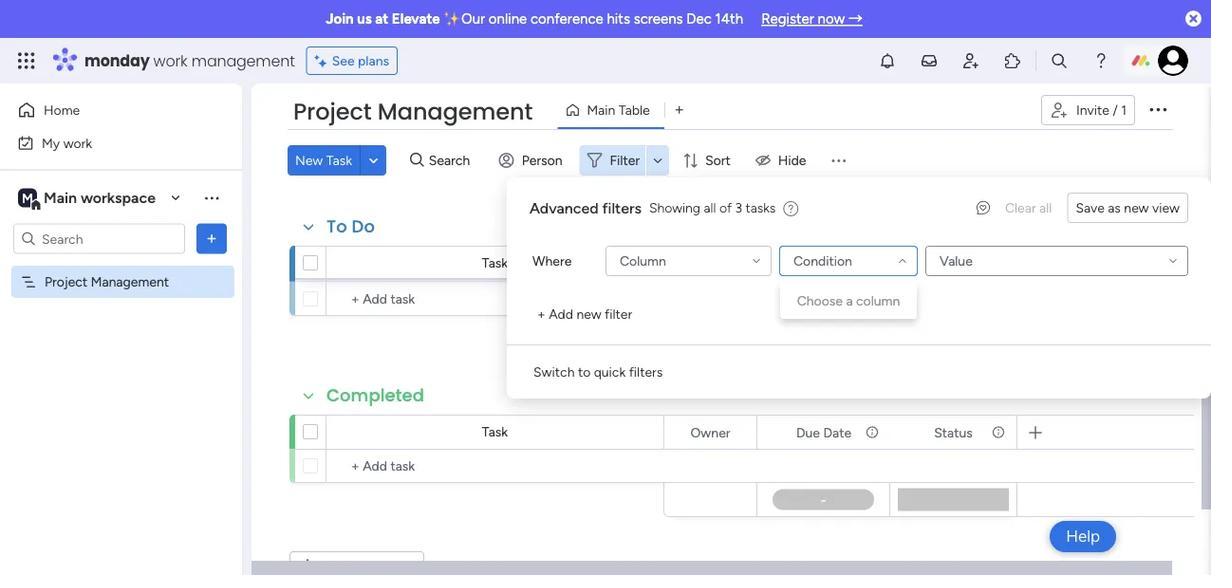 Task type: describe. For each thing, give the bounding box(es) containing it.
new task button
[[288, 145, 360, 176]]

completed
[[327, 384, 425, 408]]

1
[[1122, 102, 1127, 118]]

all inside button
[[1040, 200, 1053, 216]]

a
[[847, 293, 853, 309]]

switch to quick filters button
[[526, 357, 671, 387]]

sort button
[[675, 145, 742, 176]]

project management inside project management field
[[293, 96, 533, 128]]

help image
[[1092, 51, 1111, 70]]

now
[[818, 10, 845, 28]]

1 due date field from the top
[[792, 252, 857, 273]]

join
[[326, 10, 354, 28]]

+ add new filter
[[537, 306, 633, 322]]

value
[[940, 253, 973, 269]]

new task
[[295, 152, 352, 169]]

date for first due date field from the bottom
[[824, 424, 852, 441]]

switch
[[534, 364, 575, 380]]

hide
[[779, 152, 807, 169]]

new for view
[[1125, 200, 1150, 216]]

v2 user feedback image
[[977, 198, 990, 218]]

register now →
[[762, 10, 863, 28]]

table
[[619, 102, 650, 118]]

inbox image
[[920, 51, 939, 70]]

new for filter
[[577, 306, 602, 322]]

✨
[[444, 10, 458, 28]]

+ add new filter button
[[530, 299, 640, 330]]

all inside advanced filters showing all of 3 tasks
[[704, 200, 716, 216]]

task for completed
[[482, 424, 508, 440]]

oct
[[808, 257, 829, 272]]

filter
[[610, 152, 640, 169]]

as
[[1108, 200, 1121, 216]]

Search in workspace field
[[40, 228, 159, 250]]

0 vertical spatial filters
[[603, 199, 642, 217]]

menu image
[[829, 151, 848, 170]]

main for main table
[[587, 102, 616, 118]]

bob builder image
[[1159, 46, 1189, 76]]

sync
[[411, 257, 441, 273]]

add view image
[[676, 103, 684, 117]]

dec
[[687, 10, 712, 28]]

workspace image
[[18, 188, 37, 208]]

management inside list box
[[91, 274, 169, 290]]

m
[[22, 190, 33, 206]]

→
[[849, 10, 863, 28]]

management
[[192, 50, 295, 71]]

3
[[736, 200, 743, 216]]

arrow down image
[[647, 149, 670, 172]]

angle down image
[[369, 153, 378, 168]]

due date for first due date field from the bottom
[[797, 424, 852, 441]]

to
[[327, 215, 347, 239]]

register
[[762, 10, 815, 28]]

showing
[[650, 200, 701, 216]]

choose
[[797, 293, 843, 309]]

invite members image
[[962, 51, 981, 70]]

task for to do
[[482, 255, 508, 271]]

advanced filters showing all of 3 tasks
[[530, 199, 776, 217]]

save as new view button
[[1068, 193, 1189, 223]]

workspace
[[81, 189, 156, 207]]

help
[[1067, 527, 1101, 547]]

filter
[[605, 306, 633, 322]]

register now → link
[[762, 10, 863, 28]]

2 status field from the top
[[930, 422, 978, 443]]

2 + add task text field from the top
[[336, 455, 655, 478]]

Search field
[[424, 147, 481, 174]]

Completed field
[[322, 384, 429, 408]]

apps image
[[1004, 51, 1023, 70]]

to do
[[327, 215, 375, 239]]

hits
[[607, 10, 631, 28]]

see
[[332, 53, 355, 69]]

owner
[[691, 424, 731, 441]]

project management list box
[[0, 262, 242, 555]]

see plans
[[332, 53, 389, 69]]

column information image
[[865, 425, 880, 440]]

clear
[[1006, 200, 1037, 216]]

to
[[578, 364, 591, 380]]

tasks
[[746, 200, 776, 216]]

plans
[[358, 53, 389, 69]]

search everything image
[[1050, 51, 1069, 70]]

do
[[352, 215, 375, 239]]

invite / 1
[[1077, 102, 1127, 118]]

monthly sync
[[359, 257, 441, 273]]

clear all
[[1006, 200, 1053, 216]]

see plans button
[[306, 47, 398, 75]]

screens
[[634, 10, 683, 28]]

view
[[1153, 200, 1180, 216]]

save as new view
[[1076, 200, 1180, 216]]

options image
[[1147, 98, 1170, 120]]

work for monday
[[153, 50, 188, 71]]

status for second status "field"
[[935, 424, 973, 441]]

save
[[1076, 200, 1105, 216]]

workspace options image
[[202, 188, 221, 207]]

notifications image
[[878, 51, 897, 70]]



Task type: vqa. For each thing, say whether or not it's contained in the screenshot.
Content directory button
no



Task type: locate. For each thing, give the bounding box(es) containing it.
main
[[587, 102, 616, 118], [44, 189, 77, 207]]

1 vertical spatial due
[[797, 424, 820, 441]]

1 + add task text field from the top
[[336, 288, 655, 311]]

1 due from the top
[[797, 255, 820, 271]]

work right monday
[[153, 50, 188, 71]]

work right my
[[63, 135, 92, 151]]

0 vertical spatial status field
[[930, 252, 978, 273]]

1 vertical spatial new
[[577, 306, 602, 322]]

new
[[1125, 200, 1150, 216], [577, 306, 602, 322]]

0 vertical spatial work
[[153, 50, 188, 71]]

elevate
[[392, 10, 440, 28]]

workspace selection element
[[18, 187, 159, 211]]

2 vertical spatial task
[[482, 424, 508, 440]]

project inside list box
[[45, 274, 88, 290]]

0 vertical spatial project management
[[293, 96, 533, 128]]

filters inside button
[[629, 364, 663, 380]]

monthly
[[359, 257, 408, 273]]

invite / 1 button
[[1042, 95, 1136, 125]]

due left 10
[[797, 255, 820, 271]]

due date field up choose
[[792, 252, 857, 273]]

2 date from the top
[[824, 424, 852, 441]]

1 vertical spatial + add task text field
[[336, 455, 655, 478]]

1 vertical spatial work
[[63, 135, 92, 151]]

1 date from the top
[[824, 255, 852, 271]]

1 horizontal spatial management
[[378, 96, 533, 128]]

project up new task
[[293, 96, 372, 128]]

where
[[533, 253, 572, 269]]

home button
[[11, 95, 204, 125]]

all
[[704, 200, 716, 216], [1040, 200, 1053, 216]]

1 vertical spatial main
[[44, 189, 77, 207]]

choose a column
[[797, 293, 901, 309]]

1 all from the left
[[704, 200, 716, 216]]

due
[[797, 255, 820, 271], [797, 424, 820, 441]]

project management inside project management list box
[[45, 274, 169, 290]]

0 horizontal spatial project
[[45, 274, 88, 290]]

new
[[295, 152, 323, 169]]

date for 2nd due date field from the bottom of the page
[[824, 255, 852, 271]]

new inside 'button'
[[577, 306, 602, 322]]

column information image
[[865, 255, 880, 270], [991, 425, 1007, 440]]

To Do field
[[322, 215, 380, 239]]

management
[[378, 96, 533, 128], [91, 274, 169, 290]]

options image
[[202, 229, 221, 248]]

sort
[[706, 152, 731, 169]]

management up search field
[[378, 96, 533, 128]]

home
[[44, 102, 80, 118]]

date up choose a column
[[824, 255, 852, 271]]

filters down the 'filter' popup button
[[603, 199, 642, 217]]

new inside button
[[1125, 200, 1150, 216]]

1 status from the top
[[935, 255, 973, 271]]

v2 overdue deadline image
[[764, 256, 780, 274]]

1 vertical spatial project
[[45, 274, 88, 290]]

filters right the quick
[[629, 364, 663, 380]]

add
[[549, 306, 574, 322]]

main inside workspace selection element
[[44, 189, 77, 207]]

management inside field
[[378, 96, 533, 128]]

hide button
[[748, 145, 818, 176]]

0 horizontal spatial all
[[704, 200, 716, 216]]

0 vertical spatial + add task text field
[[336, 288, 655, 311]]

0 vertical spatial due date
[[797, 255, 852, 271]]

2 due date from the top
[[797, 424, 852, 441]]

0 vertical spatial due
[[797, 255, 820, 271]]

project management down the search in workspace field
[[45, 274, 169, 290]]

project inside field
[[293, 96, 372, 128]]

new right the as
[[1125, 200, 1150, 216]]

1 horizontal spatial project management
[[293, 96, 533, 128]]

task inside button
[[326, 152, 352, 169]]

1 vertical spatial status field
[[930, 422, 978, 443]]

main for main workspace
[[44, 189, 77, 207]]

work inside button
[[63, 135, 92, 151]]

online
[[489, 10, 527, 28]]

monday
[[85, 50, 150, 71]]

monday work management
[[85, 50, 295, 71]]

Status field
[[930, 252, 978, 273], [930, 422, 978, 443]]

project management up 'v2 search' 'icon'
[[293, 96, 533, 128]]

0 vertical spatial task
[[326, 152, 352, 169]]

new right add
[[577, 306, 602, 322]]

2 due date field from the top
[[792, 422, 857, 443]]

due for 2nd due date field from the bottom of the page
[[797, 255, 820, 271]]

1 status field from the top
[[930, 252, 978, 273]]

project down the search in workspace field
[[45, 274, 88, 290]]

filter button
[[580, 145, 670, 176]]

Owner field
[[686, 422, 736, 443]]

main left table
[[587, 102, 616, 118]]

switch to quick filters
[[534, 364, 663, 380]]

10
[[832, 257, 845, 272]]

0 vertical spatial new
[[1125, 200, 1150, 216]]

main inside button
[[587, 102, 616, 118]]

1 vertical spatial due date
[[797, 424, 852, 441]]

due date for 2nd due date field from the bottom of the page
[[797, 255, 852, 271]]

project
[[293, 96, 372, 128], [45, 274, 88, 290]]

status
[[935, 255, 973, 271], [935, 424, 973, 441]]

our
[[462, 10, 485, 28]]

2 status from the top
[[935, 424, 973, 441]]

due date
[[797, 255, 852, 271], [797, 424, 852, 441]]

1 horizontal spatial new
[[1125, 200, 1150, 216]]

my work button
[[11, 128, 204, 158]]

+
[[537, 306, 546, 322]]

0 vertical spatial management
[[378, 96, 533, 128]]

1 vertical spatial task
[[482, 255, 508, 271]]

join us at elevate ✨ our online conference hits screens dec 14th
[[326, 10, 744, 28]]

v2 search image
[[410, 150, 424, 171]]

+ Add task text field
[[336, 288, 655, 311], [336, 455, 655, 478]]

1 vertical spatial status
[[935, 424, 973, 441]]

1 vertical spatial project management
[[45, 274, 169, 290]]

my work
[[42, 135, 92, 151]]

of
[[720, 200, 732, 216]]

person button
[[492, 145, 574, 176]]

work for my
[[63, 135, 92, 151]]

0 vertical spatial due date field
[[792, 252, 857, 273]]

1 vertical spatial column information image
[[991, 425, 1007, 440]]

conference
[[531, 10, 604, 28]]

1 vertical spatial management
[[91, 274, 169, 290]]

0 horizontal spatial management
[[91, 274, 169, 290]]

person
[[522, 152, 563, 169]]

1 horizontal spatial work
[[153, 50, 188, 71]]

0 vertical spatial date
[[824, 255, 852, 271]]

0 horizontal spatial new
[[577, 306, 602, 322]]

clear all button
[[998, 193, 1060, 223]]

learn more image
[[784, 200, 799, 218]]

Due Date field
[[792, 252, 857, 273], [792, 422, 857, 443]]

2 due from the top
[[797, 424, 820, 441]]

select product image
[[17, 51, 36, 70]]

status field right column information image
[[930, 422, 978, 443]]

0 vertical spatial column information image
[[865, 255, 880, 270]]

due date field left column information image
[[792, 422, 857, 443]]

due left column information image
[[797, 424, 820, 441]]

all left "of"
[[704, 200, 716, 216]]

date left column information image
[[824, 424, 852, 441]]

filters
[[603, 199, 642, 217], [629, 364, 663, 380]]

1 horizontal spatial main
[[587, 102, 616, 118]]

condition
[[794, 253, 853, 269]]

option
[[0, 265, 242, 269]]

project management
[[293, 96, 533, 128], [45, 274, 169, 290]]

column
[[620, 253, 666, 269]]

oct 10
[[808, 257, 845, 272]]

1 due date from the top
[[797, 255, 852, 271]]

/
[[1113, 102, 1118, 118]]

0 horizontal spatial column information image
[[865, 255, 880, 270]]

0 vertical spatial main
[[587, 102, 616, 118]]

0 horizontal spatial work
[[63, 135, 92, 151]]

1 horizontal spatial project
[[293, 96, 372, 128]]

quick
[[594, 364, 626, 380]]

due date left column information image
[[797, 424, 852, 441]]

Project Management field
[[289, 96, 538, 128]]

main right the workspace image
[[44, 189, 77, 207]]

due date up choose
[[797, 255, 852, 271]]

1 vertical spatial date
[[824, 424, 852, 441]]

advanced
[[530, 199, 599, 217]]

0 horizontal spatial main
[[44, 189, 77, 207]]

main table button
[[558, 95, 665, 125]]

help button
[[1050, 521, 1117, 553]]

my
[[42, 135, 60, 151]]

0 vertical spatial status
[[935, 255, 973, 271]]

status field down v2 user feedback image
[[930, 252, 978, 273]]

1 horizontal spatial column information image
[[991, 425, 1007, 440]]

task
[[326, 152, 352, 169], [482, 255, 508, 271], [482, 424, 508, 440]]

main workspace
[[44, 189, 156, 207]]

14th
[[716, 10, 744, 28]]

stuck
[[937, 257, 971, 273]]

1 horizontal spatial all
[[1040, 200, 1053, 216]]

main table
[[587, 102, 650, 118]]

2 all from the left
[[1040, 200, 1053, 216]]

at
[[375, 10, 389, 28]]

us
[[357, 10, 372, 28]]

1 vertical spatial filters
[[629, 364, 663, 380]]

0 horizontal spatial project management
[[45, 274, 169, 290]]

management down the search in workspace field
[[91, 274, 169, 290]]

status for second status "field" from the bottom of the page
[[935, 255, 973, 271]]

due for first due date field from the bottom
[[797, 424, 820, 441]]

date
[[824, 255, 852, 271], [824, 424, 852, 441]]

column
[[857, 293, 901, 309]]

invite
[[1077, 102, 1110, 118]]

1 vertical spatial due date field
[[792, 422, 857, 443]]

0 vertical spatial project
[[293, 96, 372, 128]]

all right clear
[[1040, 200, 1053, 216]]



